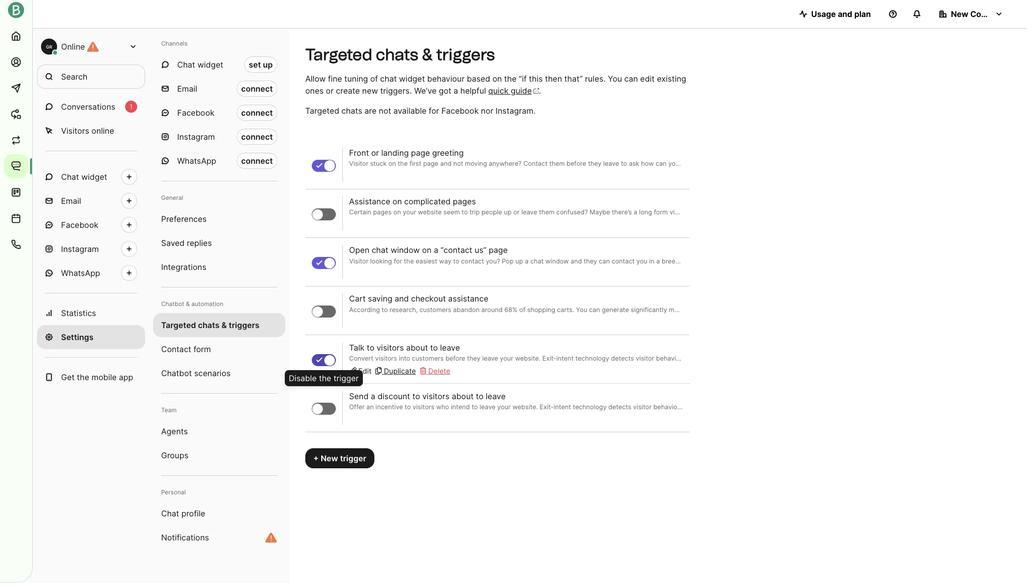 Task type: locate. For each thing, give the bounding box(es) containing it.
visitors online link
[[37, 119, 145, 143]]

0 horizontal spatial can
[[599, 257, 610, 265]]

"contact right your
[[906, 257, 931, 265]]

get the mobile app
[[61, 372, 133, 382]]

targeted chats & triggers down automation
[[161, 320, 260, 330]]

"if
[[519, 74, 527, 84]]

us"
[[475, 245, 487, 255], [933, 257, 942, 265]]

instagram.
[[496, 106, 536, 116]]

1 vertical spatial up
[[516, 257, 524, 265]]

a up easiest
[[434, 245, 439, 255]]

1 vertical spatial page
[[489, 245, 508, 255]]

0 horizontal spatial about
[[406, 342, 428, 352]]

& up contact form link
[[222, 320, 227, 330]]

plan
[[855, 9, 872, 19]]

1 horizontal spatial contact
[[612, 257, 635, 265]]

visitors up duplicate button
[[377, 342, 404, 352]]

leave up 'delete'
[[440, 342, 460, 352]]

2 chatbot from the top
[[161, 368, 192, 378]]

1 horizontal spatial up
[[516, 257, 524, 265]]

2 contact from the left
[[612, 257, 635, 265]]

1 horizontal spatial leave
[[486, 391, 506, 401]]

connect for facebook
[[241, 108, 273, 118]]

assistance
[[349, 197, 391, 207]]

new right +
[[321, 453, 338, 463]]

open
[[349, 245, 370, 255]]

0 vertical spatial up
[[263, 60, 273, 70]]

whatsapp down instagram link
[[61, 268, 100, 278]]

2 vertical spatial targeted
[[161, 320, 196, 330]]

edit
[[359, 366, 372, 375]]

up inside open chat window on a "contact us" page visitor looking for the easiest way to contact you? pop up a chat window and they can contact you in a breeze, rather than having to wait for an email back. just enter the url for your "contact us" page.
[[516, 257, 524, 265]]

1 vertical spatial on
[[393, 197, 402, 207]]

1 chatbot from the top
[[161, 300, 184, 308]]

assistance on complicated pages link
[[349, 197, 684, 217]]

for right looking on the top
[[394, 257, 402, 265]]

1 vertical spatial visitors
[[423, 391, 450, 401]]

1 horizontal spatial chat widget
[[177, 60, 223, 70]]

on right the assistance
[[393, 197, 402, 207]]

3 connect from the top
[[241, 132, 273, 142]]

visitors down delete button
[[423, 391, 450, 401]]

1 vertical spatial widget
[[399, 74, 425, 84]]

page
[[411, 148, 430, 158], [489, 245, 508, 255]]

0 horizontal spatial email
[[61, 196, 81, 206]]

statistics
[[61, 308, 96, 318]]

a
[[454, 86, 459, 96], [434, 245, 439, 255], [525, 257, 529, 265], [657, 257, 660, 265], [371, 391, 376, 401]]

front or landing page greeting link
[[349, 148, 684, 169]]

a right the send
[[371, 391, 376, 401]]

can right they
[[599, 257, 610, 265]]

rather
[[687, 257, 705, 265]]

groups
[[161, 450, 189, 460]]

new left 'company'
[[952, 9, 969, 19]]

1 horizontal spatial chats
[[342, 106, 363, 116]]

quick guide link
[[489, 86, 539, 96]]

0 vertical spatial page
[[411, 148, 430, 158]]

on up "quick"
[[493, 74, 502, 84]]

duplicate button
[[376, 365, 416, 376]]

contact left you?
[[461, 257, 484, 265]]

1 vertical spatial email
[[61, 196, 81, 206]]

in
[[650, 257, 655, 265]]

0 vertical spatial email
[[177, 84, 197, 94]]

&
[[422, 45, 433, 64], [186, 300, 190, 308], [222, 320, 227, 330]]

up right pop
[[516, 257, 524, 265]]

0 horizontal spatial or
[[326, 86, 334, 96]]

or inside allow fine tuning of chat widget behaviour based on the "if this then that" rules. you can edit existing ones or create new triggers. we've got a helpful
[[326, 86, 334, 96]]

triggers up based
[[437, 45, 495, 64]]

0 horizontal spatial targeted chats & triggers
[[161, 320, 260, 330]]

chat up email link
[[61, 172, 79, 182]]

can right you
[[625, 74, 638, 84]]

the right get
[[77, 372, 89, 382]]

window up easiest
[[391, 245, 420, 255]]

1 vertical spatial new
[[321, 453, 338, 463]]

0 horizontal spatial chats
[[198, 320, 220, 330]]

and left plan
[[839, 9, 853, 19]]

0 vertical spatial visitors
[[377, 342, 404, 352]]

page right the landing
[[411, 148, 430, 158]]

email down channels on the top left
[[177, 84, 197, 94]]

1 horizontal spatial visitors
[[423, 391, 450, 401]]

or down fine at the top left of page
[[326, 86, 334, 96]]

0 vertical spatial targeted
[[306, 45, 372, 64]]

+ new trigger
[[314, 453, 367, 463]]

1 horizontal spatial whatsapp
[[177, 156, 216, 166]]

chat right pop
[[531, 257, 544, 265]]

0 vertical spatial targeted chats & triggers
[[306, 45, 495, 64]]

1 horizontal spatial us"
[[933, 257, 942, 265]]

the inside allow fine tuning of chat widget behaviour based on the "if this then that" rules. you can edit existing ones or create new triggers. we've got a helpful
[[505, 74, 517, 84]]

channels
[[161, 40, 188, 47]]

targeted up contact
[[161, 320, 196, 330]]

triggers up contact form link
[[229, 320, 260, 330]]

you
[[608, 74, 623, 84]]

widget left set
[[198, 60, 223, 70]]

0 horizontal spatial "contact
[[441, 245, 473, 255]]

0 horizontal spatial us"
[[475, 245, 487, 255]]

wait
[[752, 257, 765, 265]]

0 horizontal spatial widget
[[81, 172, 107, 182]]

scenarios
[[194, 368, 231, 378]]

facebook
[[442, 106, 479, 116], [177, 108, 215, 118], [61, 220, 98, 230]]

instagram link
[[37, 237, 145, 261]]

1 vertical spatial chatbot
[[161, 368, 192, 378]]

page up you?
[[489, 245, 508, 255]]

chat widget down channels on the top left
[[177, 60, 223, 70]]

2 connect from the top
[[241, 108, 273, 118]]

1 vertical spatial window
[[546, 257, 569, 265]]

2 horizontal spatial widget
[[399, 74, 425, 84]]

guide
[[511, 86, 532, 96]]

targeted up fine at the top left of page
[[306, 45, 372, 64]]

this
[[529, 74, 543, 84]]

to
[[454, 257, 460, 265], [744, 257, 750, 265], [367, 342, 375, 352], [431, 342, 438, 352], [413, 391, 420, 401], [476, 391, 484, 401]]

nor
[[481, 106, 494, 116]]

greeting
[[433, 148, 464, 158]]

& left automation
[[186, 300, 190, 308]]

page.
[[944, 257, 961, 265]]

an
[[777, 257, 784, 265]]

then
[[545, 74, 563, 84]]

1 vertical spatial instagram
[[61, 244, 99, 254]]

team
[[161, 406, 177, 414]]

mobile
[[92, 372, 117, 382]]

1 vertical spatial chat widget
[[61, 172, 107, 182]]

0 vertical spatial chatbot
[[161, 300, 184, 308]]

chatbot down contact
[[161, 368, 192, 378]]

1 horizontal spatial instagram
[[177, 132, 215, 142]]

got
[[439, 86, 452, 96]]

email down chat widget link
[[61, 196, 81, 206]]

chat profile link
[[153, 501, 286, 525]]

0 horizontal spatial whatsapp
[[61, 268, 100, 278]]

chatbot left automation
[[161, 300, 184, 308]]

0 vertical spatial chats
[[376, 45, 419, 64]]

1 horizontal spatial triggers
[[437, 45, 495, 64]]

they
[[584, 257, 598, 265]]

contact
[[461, 257, 484, 265], [612, 257, 635, 265]]

"contact up 'way'
[[441, 245, 473, 255]]

chat widget up email link
[[61, 172, 107, 182]]

0 vertical spatial chat widget
[[177, 60, 223, 70]]

1 vertical spatial or
[[372, 148, 379, 158]]

1 horizontal spatial page
[[489, 245, 508, 255]]

1 horizontal spatial and
[[571, 257, 582, 265]]

2 horizontal spatial chats
[[376, 45, 419, 64]]

and inside open chat window on a "contact us" page visitor looking for the easiest way to contact you? pop up a chat window and they can contact you in a breeze, rather than having to wait for an email back. just enter the url for your "contact us" page.
[[571, 257, 582, 265]]

or right front
[[372, 148, 379, 158]]

0 horizontal spatial contact
[[461, 257, 484, 265]]

complicated
[[405, 197, 451, 207]]

pages
[[453, 197, 476, 207]]

1 contact from the left
[[461, 257, 484, 265]]

0 horizontal spatial &
[[186, 300, 190, 308]]

ones
[[306, 86, 324, 96]]

back.
[[804, 257, 820, 265]]

2 horizontal spatial &
[[422, 45, 433, 64]]

targeted chats & triggers
[[306, 45, 495, 64], [161, 320, 260, 330]]

0 horizontal spatial triggers
[[229, 320, 260, 330]]

visitors
[[377, 342, 404, 352], [423, 391, 450, 401]]

1 vertical spatial about
[[452, 391, 474, 401]]

2 vertical spatial and
[[395, 294, 409, 304]]

new company
[[952, 9, 1008, 19]]

window
[[391, 245, 420, 255], [546, 257, 569, 265]]

2 horizontal spatial on
[[493, 74, 502, 84]]

groups link
[[153, 443, 286, 467]]

integrations
[[161, 262, 207, 272]]

1 horizontal spatial or
[[372, 148, 379, 158]]

window left they
[[546, 257, 569, 265]]

and
[[839, 9, 853, 19], [571, 257, 582, 265], [395, 294, 409, 304]]

chats
[[376, 45, 419, 64], [342, 106, 363, 116], [198, 320, 220, 330]]

and left they
[[571, 257, 582, 265]]

you?
[[486, 257, 501, 265]]

0 horizontal spatial new
[[321, 453, 338, 463]]

contact
[[161, 344, 191, 354]]

trigger
[[340, 453, 367, 463]]

new company button
[[932, 4, 1012, 24]]

cart saving and checkout assistance link
[[349, 294, 684, 314]]

talk to visitors about to leave
[[349, 342, 460, 352]]

us" up you?
[[475, 245, 487, 255]]

based
[[467, 74, 491, 84]]

and right saving
[[395, 294, 409, 304]]

0 vertical spatial leave
[[440, 342, 460, 352]]

chat up looking on the top
[[372, 245, 389, 255]]

on up easiest
[[422, 245, 432, 255]]

about
[[406, 342, 428, 352], [452, 391, 474, 401]]

"contact
[[441, 245, 473, 255], [906, 257, 931, 265]]

us" left page.
[[933, 257, 942, 265]]

up right set
[[263, 60, 273, 70]]

0 vertical spatial instagram
[[177, 132, 215, 142]]

chats up of
[[376, 45, 419, 64]]

1 horizontal spatial new
[[952, 9, 969, 19]]

online
[[61, 42, 85, 52]]

whatsapp up general
[[177, 156, 216, 166]]

new inside button
[[952, 9, 969, 19]]

cart saving and checkout assistance
[[349, 294, 489, 304]]

1 horizontal spatial widget
[[198, 60, 223, 70]]

0 vertical spatial new
[[952, 9, 969, 19]]

widget up email link
[[81, 172, 107, 182]]

chat down the personal
[[161, 508, 179, 518]]

targeted
[[306, 45, 372, 64], [306, 106, 340, 116], [161, 320, 196, 330]]

chat up triggers.
[[381, 74, 397, 84]]

chats down automation
[[198, 320, 220, 330]]

0 vertical spatial window
[[391, 245, 420, 255]]

1 vertical spatial whatsapp
[[61, 268, 100, 278]]

1 vertical spatial chat
[[372, 245, 389, 255]]

on inside allow fine tuning of chat widget behaviour based on the "if this then that" rules. you can edit existing ones or create new triggers. we've got a helpful
[[493, 74, 502, 84]]

0 vertical spatial and
[[839, 9, 853, 19]]

leave down talk to visitors about to leave link
[[486, 391, 506, 401]]

behaviour
[[428, 74, 465, 84]]

0 vertical spatial us"
[[475, 245, 487, 255]]

a right got on the top of the page
[[454, 86, 459, 96]]

0 vertical spatial "contact
[[441, 245, 473, 255]]

contact left you
[[612, 257, 635, 265]]

targeted down ones
[[306, 106, 340, 116]]

url
[[866, 257, 878, 265]]

1 vertical spatial chat
[[61, 172, 79, 182]]

0 vertical spatial or
[[326, 86, 334, 96]]

0 vertical spatial widget
[[198, 60, 223, 70]]

2 horizontal spatial and
[[839, 9, 853, 19]]

chatbot scenarios
[[161, 368, 231, 378]]

& up behaviour
[[422, 45, 433, 64]]

easiest
[[416, 257, 438, 265]]

4 connect from the top
[[241, 156, 273, 166]]

0 horizontal spatial and
[[395, 294, 409, 304]]

0 horizontal spatial chat widget
[[61, 172, 107, 182]]

targeted chats are not available for facebook nor instagram.
[[306, 106, 536, 116]]

app
[[119, 372, 133, 382]]

page inside open chat window on a "contact us" page visitor looking for the easiest way to contact you? pop up a chat window and they can contact you in a breeze, rather than having to wait for an email back. just enter the url for your "contact us" page.
[[489, 245, 508, 255]]

0 vertical spatial can
[[625, 74, 638, 84]]

1 horizontal spatial on
[[422, 245, 432, 255]]

chats left "are" on the top of page
[[342, 106, 363, 116]]

1 horizontal spatial email
[[177, 84, 197, 94]]

2 vertical spatial on
[[422, 245, 432, 255]]

1 connect from the top
[[241, 84, 273, 94]]

widget up we've
[[399, 74, 425, 84]]

having
[[722, 257, 742, 265]]

1 vertical spatial targeted chats & triggers
[[161, 320, 260, 330]]

targeted chats & triggers link
[[153, 313, 286, 337]]

saving
[[368, 294, 393, 304]]

0 horizontal spatial leave
[[440, 342, 460, 352]]

front or landing page greeting
[[349, 148, 464, 158]]

leave
[[440, 342, 460, 352], [486, 391, 506, 401]]

or
[[326, 86, 334, 96], [372, 148, 379, 158]]

for right 'url'
[[880, 257, 889, 265]]

the up quick guide
[[505, 74, 517, 84]]

targeted chats & triggers up of
[[306, 45, 495, 64]]

chat down channels on the top left
[[177, 60, 195, 70]]



Task type: vqa. For each thing, say whether or not it's contained in the screenshot.
the in the Allow fine tuning of chat widget behaviour based on the "if this then that" rules. You can edit existing ones or create new triggers. We've got a helpful
yes



Task type: describe. For each thing, give the bounding box(es) containing it.
chatbot scenarios link
[[153, 361, 286, 385]]

a right in
[[657, 257, 660, 265]]

1 horizontal spatial window
[[546, 257, 569, 265]]

discount
[[378, 391, 410, 401]]

0 vertical spatial triggers
[[437, 45, 495, 64]]

can inside open chat window on a "contact us" page visitor looking for the easiest way to contact you? pop up a chat window and they can contact you in a breeze, rather than having to wait for an email back. just enter the url for your "contact us" page.
[[599, 257, 610, 265]]

a inside allow fine tuning of chat widget behaviour based on the "if this then that" rules. you can edit existing ones or create new triggers. we've got a helpful
[[454, 86, 459, 96]]

1 vertical spatial triggers
[[229, 320, 260, 330]]

you
[[637, 257, 648, 265]]

2 horizontal spatial facebook
[[442, 106, 479, 116]]

breeze,
[[662, 257, 685, 265]]

allow
[[306, 74, 326, 84]]

contact form
[[161, 344, 211, 354]]

1 horizontal spatial about
[[452, 391, 474, 401]]

saved replies link
[[153, 231, 286, 255]]

conversations
[[61, 102, 115, 112]]

0 horizontal spatial window
[[391, 245, 420, 255]]

general
[[161, 194, 183, 201]]

1 vertical spatial chats
[[342, 106, 363, 116]]

+
[[314, 453, 319, 463]]

gr
[[46, 44, 52, 49]]

1 vertical spatial targeted
[[306, 106, 340, 116]]

connect for instagram
[[241, 132, 273, 142]]

for left an
[[766, 257, 775, 265]]

2 vertical spatial widget
[[81, 172, 107, 182]]

1 vertical spatial us"
[[933, 257, 942, 265]]

settings link
[[37, 325, 145, 349]]

get the mobile app link
[[37, 365, 145, 389]]

duplicate
[[384, 366, 416, 375]]

0 vertical spatial whatsapp
[[177, 156, 216, 166]]

profile
[[182, 508, 205, 518]]

2 vertical spatial chat
[[161, 508, 179, 518]]

0 vertical spatial &
[[422, 45, 433, 64]]

0 vertical spatial chat
[[177, 60, 195, 70]]

looking
[[370, 257, 392, 265]]

are
[[365, 106, 377, 116]]

connect for email
[[241, 84, 273, 94]]

chat inside allow fine tuning of chat widget behaviour based on the "if this then that" rules. you can edit existing ones or create new triggers. we've got a helpful
[[381, 74, 397, 84]]

preferences link
[[153, 207, 286, 231]]

preferences
[[161, 214, 207, 224]]

facebook link
[[37, 213, 145, 237]]

delete
[[429, 366, 451, 375]]

settings
[[61, 332, 94, 342]]

email
[[786, 257, 802, 265]]

0 horizontal spatial visitors
[[377, 342, 404, 352]]

0 horizontal spatial instagram
[[61, 244, 99, 254]]

new
[[362, 86, 378, 96]]

open chat window on a "contact us" page visitor looking for the easiest way to contact you? pop up a chat window and they can contact you in a breeze, rather than having to wait for an email back. just enter the url for your "contact us" page.
[[349, 245, 961, 265]]

saved
[[161, 238, 185, 248]]

widget inside allow fine tuning of chat widget behaviour based on the "if this then that" rules. you can edit existing ones or create new triggers. we've got a helpful
[[399, 74, 425, 84]]

on inside open chat window on a "contact us" page visitor looking for the easiest way to contact you? pop up a chat window and they can contact you in a breeze, rather than having to wait for an email back. just enter the url for your "contact us" page.
[[422, 245, 432, 255]]

the left easiest
[[404, 257, 414, 265]]

1 vertical spatial "contact
[[906, 257, 931, 265]]

& inside "targeted chats & triggers" link
[[222, 320, 227, 330]]

notifications
[[161, 532, 209, 543]]

0 horizontal spatial facebook
[[61, 220, 98, 230]]

send a discount to visitors about to leave link
[[349, 391, 684, 412]]

not
[[379, 106, 391, 116]]

2 vertical spatial chat
[[531, 257, 544, 265]]

tuning
[[345, 74, 368, 84]]

than
[[707, 257, 720, 265]]

agents link
[[153, 419, 286, 443]]

get
[[61, 372, 75, 382]]

0 horizontal spatial on
[[393, 197, 402, 207]]

usage and plan
[[812, 9, 872, 19]]

notifications link
[[153, 525, 286, 550]]

statistics link
[[37, 301, 145, 325]]

agents
[[161, 426, 188, 436]]

and inside button
[[839, 9, 853, 19]]

helpful
[[461, 86, 486, 96]]

0 vertical spatial about
[[406, 342, 428, 352]]

create
[[336, 86, 360, 96]]

triggers.
[[381, 86, 412, 96]]

assistance on complicated pages
[[349, 197, 476, 207]]

chat widget link
[[37, 165, 145, 189]]

set
[[249, 60, 261, 70]]

landing
[[382, 148, 409, 158]]

chatbot & automation
[[161, 300, 224, 308]]

send
[[349, 391, 369, 401]]

edit
[[641, 74, 655, 84]]

1 horizontal spatial targeted chats & triggers
[[306, 45, 495, 64]]

chatbot for chatbot & automation
[[161, 300, 184, 308]]

we've
[[414, 86, 437, 96]]

whatsapp inside 'link'
[[61, 268, 100, 278]]

talk
[[349, 342, 365, 352]]

.
[[539, 86, 542, 96]]

quick guide
[[489, 86, 532, 96]]

the left 'url'
[[854, 257, 864, 265]]

delete button
[[420, 365, 451, 376]]

edit link
[[349, 365, 372, 376]]

contact form link
[[153, 337, 286, 361]]

1 vertical spatial leave
[[486, 391, 506, 401]]

a right pop
[[525, 257, 529, 265]]

the inside get the mobile app link
[[77, 372, 89, 382]]

front
[[349, 148, 369, 158]]

a inside send a discount to visitors about to leave link
[[371, 391, 376, 401]]

integrations link
[[153, 255, 286, 279]]

pop
[[502, 257, 514, 265]]

connect for whatsapp
[[241, 156, 273, 166]]

saved replies
[[161, 238, 212, 248]]

company
[[971, 9, 1008, 19]]

checkout
[[411, 294, 446, 304]]

and inside 'link'
[[395, 294, 409, 304]]

cart
[[349, 294, 366, 304]]

2 vertical spatial chats
[[198, 320, 220, 330]]

talk to visitors about to leave link
[[349, 342, 684, 363]]

for down we've
[[429, 106, 440, 116]]

1
[[130, 103, 133, 110]]

your
[[890, 257, 904, 265]]

way
[[439, 257, 452, 265]]

rules.
[[586, 74, 606, 84]]

can inside allow fine tuning of chat widget behaviour based on the "if this then that" rules. you can edit existing ones or create new triggers. we've got a helpful
[[625, 74, 638, 84]]

1 horizontal spatial facebook
[[177, 108, 215, 118]]

available
[[394, 106, 427, 116]]

0 horizontal spatial page
[[411, 148, 430, 158]]

1 vertical spatial &
[[186, 300, 190, 308]]

chatbot for chatbot scenarios
[[161, 368, 192, 378]]

enter
[[836, 257, 852, 265]]

usage and plan button
[[792, 4, 880, 24]]

chat widget inside chat widget link
[[61, 172, 107, 182]]



